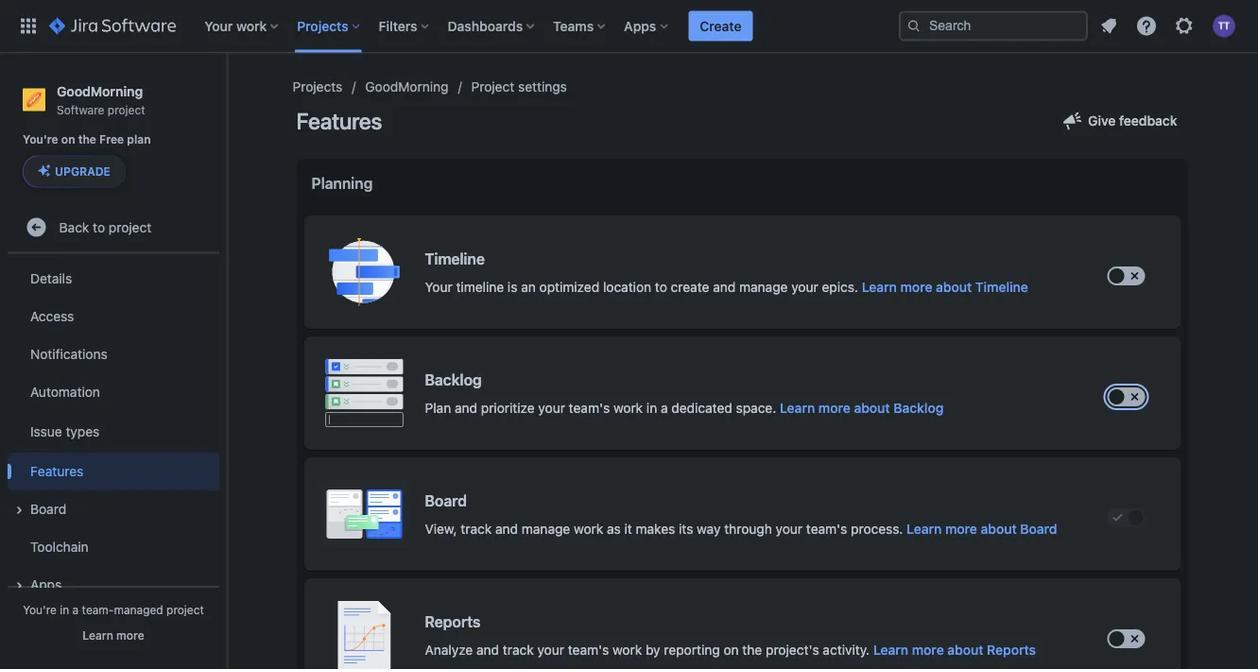 Task type: vqa. For each thing, say whether or not it's contained in the screenshot.
about
yes



Task type: locate. For each thing, give the bounding box(es) containing it.
your inside popup button
[[204, 18, 233, 34]]

learn more button
[[83, 628, 144, 643]]

goodmorning up "software"
[[57, 83, 143, 99]]

0 horizontal spatial timeline
[[425, 250, 485, 268]]

back
[[59, 219, 89, 235]]

0 vertical spatial your
[[204, 18, 233, 34]]

learn
[[862, 279, 897, 295], [780, 400, 815, 416], [907, 521, 942, 537], [83, 629, 113, 642], [874, 643, 909, 658]]

on
[[61, 133, 75, 146], [724, 643, 739, 658]]

expand image up toolchain
[[8, 499, 30, 521]]

1 horizontal spatial your
[[425, 279, 453, 295]]

features
[[296, 108, 382, 134], [30, 463, 83, 479]]

notifications
[[30, 346, 107, 362]]

track
[[461, 521, 492, 537], [503, 643, 534, 658]]

1 you're from the top
[[23, 133, 58, 146]]

0 vertical spatial manage
[[739, 279, 788, 295]]

2 expand image from the top
[[8, 574, 30, 597]]

manage left as
[[522, 521, 570, 537]]

0 vertical spatial the
[[78, 133, 96, 146]]

analyze and track your team's work by reporting on the project's activity. learn more about reports
[[425, 643, 1036, 658]]

project
[[108, 103, 145, 116], [109, 219, 152, 235], [166, 603, 204, 617]]

team's for backlog
[[569, 400, 610, 416]]

1 horizontal spatial the
[[743, 643, 762, 658]]

primary element
[[11, 0, 899, 52]]

upgrade button
[[24, 156, 125, 187]]

access link
[[8, 297, 219, 335]]

learn more about timeline button
[[862, 278, 1029, 297]]

managed
[[114, 603, 163, 617]]

you're
[[23, 133, 58, 146], [23, 603, 57, 617]]

0 vertical spatial project
[[108, 103, 145, 116]]

manage right create in the right of the page
[[739, 279, 788, 295]]

your
[[204, 18, 233, 34], [425, 279, 453, 295]]

your for your timeline is an optimized location to create and manage your epics. learn more about timeline
[[425, 279, 453, 295]]

1 vertical spatial features
[[30, 463, 83, 479]]

apps down toolchain
[[30, 577, 62, 592]]

0 horizontal spatial your
[[204, 18, 233, 34]]

features down issue types on the bottom of page
[[30, 463, 83, 479]]

2 vertical spatial project
[[166, 603, 204, 617]]

work
[[236, 18, 267, 34], [614, 400, 643, 416], [574, 521, 603, 537], [613, 643, 642, 658]]

a left dedicated
[[661, 400, 668, 416]]

search image
[[907, 18, 922, 34]]

projects
[[297, 18, 349, 34], [293, 79, 343, 95]]

1 horizontal spatial apps
[[624, 18, 657, 34]]

0 vertical spatial projects
[[297, 18, 349, 34]]

1 horizontal spatial a
[[661, 400, 668, 416]]

1 vertical spatial on
[[724, 643, 739, 658]]

0 vertical spatial timeline
[[425, 250, 485, 268]]

1 horizontal spatial board
[[425, 492, 467, 510]]

0 vertical spatial apps
[[624, 18, 657, 34]]

goodmorning inside goodmorning software project
[[57, 83, 143, 99]]

0 vertical spatial you're
[[23, 133, 58, 146]]

your left timeline at the top
[[425, 279, 453, 295]]

0 horizontal spatial a
[[72, 603, 79, 617]]

project inside goodmorning software project
[[108, 103, 145, 116]]

0 horizontal spatial apps
[[30, 577, 62, 592]]

1 horizontal spatial manage
[[739, 279, 788, 295]]

0 vertical spatial features
[[296, 108, 382, 134]]

projects up projects link
[[297, 18, 349, 34]]

0 horizontal spatial track
[[461, 521, 492, 537]]

banner containing your work
[[0, 0, 1259, 53]]

you're up upgrade button
[[23, 133, 58, 146]]

1 vertical spatial backlog
[[894, 400, 944, 416]]

help image
[[1136, 15, 1158, 37]]

projects link
[[293, 76, 343, 98]]

you're in a team-managed project
[[23, 603, 204, 617]]

reporting
[[664, 643, 720, 658]]

0 horizontal spatial on
[[61, 133, 75, 146]]

and right create in the right of the page
[[713, 279, 736, 295]]

apps
[[624, 18, 657, 34], [30, 577, 62, 592]]

more right epics.
[[901, 279, 933, 295]]

dedicated
[[672, 400, 733, 416]]

apps right teams dropdown button
[[624, 18, 657, 34]]

learn down team-
[[83, 629, 113, 642]]

in left dedicated
[[647, 400, 657, 416]]

project's
[[766, 643, 819, 658]]

space.
[[736, 400, 777, 416]]

goodmorning down filters popup button in the left top of the page
[[365, 79, 449, 95]]

a
[[661, 400, 668, 416], [72, 603, 79, 617]]

1 horizontal spatial in
[[647, 400, 657, 416]]

on right the reporting
[[724, 643, 739, 658]]

details
[[30, 270, 72, 286]]

more
[[901, 279, 933, 295], [819, 400, 851, 416], [946, 521, 978, 537], [116, 629, 144, 642], [912, 643, 944, 658]]

0 horizontal spatial the
[[78, 133, 96, 146]]

manage
[[739, 279, 788, 295], [522, 521, 570, 537]]

goodmorning software project
[[57, 83, 145, 116]]

more inside learn more button
[[116, 629, 144, 642]]

and right the plan
[[455, 400, 478, 416]]

1 horizontal spatial timeline
[[976, 279, 1029, 295]]

issue types
[[30, 424, 100, 439]]

is
[[508, 279, 518, 295]]

1 horizontal spatial to
[[655, 279, 667, 295]]

board
[[425, 492, 467, 510], [30, 501, 66, 517], [1021, 521, 1058, 537]]

expand image down toolchain
[[8, 574, 30, 597]]

work left by
[[613, 643, 642, 658]]

jira software image
[[49, 15, 176, 37], [49, 15, 176, 37]]

automation link
[[8, 373, 219, 411]]

project up details link
[[109, 219, 152, 235]]

goodmorning
[[365, 79, 449, 95], [57, 83, 143, 99]]

1 horizontal spatial backlog
[[894, 400, 944, 416]]

location
[[603, 279, 652, 295]]

track right analyze
[[503, 643, 534, 658]]

notifications link
[[8, 335, 219, 373]]

team's left by
[[568, 643, 609, 658]]

0 vertical spatial track
[[461, 521, 492, 537]]

give feedback button
[[1051, 106, 1189, 136]]

the
[[78, 133, 96, 146], [743, 643, 762, 658]]

you're for you're on the free plan
[[23, 133, 58, 146]]

0 horizontal spatial in
[[60, 603, 69, 617]]

in left team-
[[60, 603, 69, 617]]

2 vertical spatial team's
[[568, 643, 609, 658]]

your
[[792, 279, 819, 295], [538, 400, 565, 416], [776, 521, 803, 537], [538, 643, 564, 658]]

work up sidebar navigation image
[[236, 18, 267, 34]]

expand image for board
[[8, 499, 30, 521]]

features down projects link
[[296, 108, 382, 134]]

learn more about reports button
[[874, 641, 1036, 660]]

1 vertical spatial track
[[503, 643, 534, 658]]

on up upgrade button
[[61, 133, 75, 146]]

1 horizontal spatial reports
[[987, 643, 1036, 658]]

create button
[[689, 11, 753, 41]]

0 horizontal spatial reports
[[425, 613, 481, 631]]

0 horizontal spatial board
[[30, 501, 66, 517]]

access
[[30, 308, 74, 324]]

makes
[[636, 521, 675, 537]]

as
[[607, 521, 621, 537]]

expand image inside board button
[[8, 499, 30, 521]]

backlog
[[425, 371, 482, 389], [894, 400, 944, 416]]

1 vertical spatial manage
[[522, 521, 570, 537]]

goodmorning for goodmorning
[[365, 79, 449, 95]]

more down managed
[[116, 629, 144, 642]]

work inside your work popup button
[[236, 18, 267, 34]]

0 horizontal spatial features
[[30, 463, 83, 479]]

1 vertical spatial in
[[60, 603, 69, 617]]

through
[[724, 521, 772, 537]]

you're left team-
[[23, 603, 57, 617]]

goodmorning link
[[365, 76, 449, 98]]

1 horizontal spatial goodmorning
[[365, 79, 449, 95]]

team's left process.
[[806, 521, 848, 537]]

your up sidebar navigation image
[[204, 18, 233, 34]]

reports
[[425, 613, 481, 631], [987, 643, 1036, 658]]

issue types link
[[8, 411, 219, 452]]

learn right activity.
[[874, 643, 909, 658]]

to right back
[[93, 219, 105, 235]]

a left team-
[[72, 603, 79, 617]]

0 vertical spatial expand image
[[8, 499, 30, 521]]

types
[[66, 424, 100, 439]]

0 horizontal spatial manage
[[522, 521, 570, 537]]

1 vertical spatial projects
[[293, 79, 343, 95]]

1 vertical spatial apps
[[30, 577, 62, 592]]

0 vertical spatial in
[[647, 400, 657, 416]]

banner
[[0, 0, 1259, 53]]

team's right prioritize
[[569, 400, 610, 416]]

0 vertical spatial backlog
[[425, 371, 482, 389]]

projects down projects popup button
[[293, 79, 343, 95]]

1 vertical spatial expand image
[[8, 574, 30, 597]]

1 expand image from the top
[[8, 499, 30, 521]]

track right view, at bottom
[[461, 521, 492, 537]]

projects inside projects popup button
[[297, 18, 349, 34]]

expand image inside apps button
[[8, 574, 30, 597]]

to left create in the right of the page
[[655, 279, 667, 295]]

1 horizontal spatial features
[[296, 108, 382, 134]]

1 vertical spatial project
[[109, 219, 152, 235]]

0 horizontal spatial to
[[93, 219, 105, 235]]

the left the free
[[78, 133, 96, 146]]

1 vertical spatial your
[[425, 279, 453, 295]]

1 horizontal spatial track
[[503, 643, 534, 658]]

optimized
[[540, 279, 600, 295]]

activity.
[[823, 643, 870, 658]]

group
[[8, 254, 219, 609]]

1 vertical spatial a
[[72, 603, 79, 617]]

details link
[[8, 259, 219, 297]]

0 vertical spatial team's
[[569, 400, 610, 416]]

it
[[625, 521, 632, 537]]

expand image
[[8, 499, 30, 521], [8, 574, 30, 597]]

1 vertical spatial reports
[[987, 643, 1036, 658]]

0 vertical spatial to
[[93, 219, 105, 235]]

your work
[[204, 18, 267, 34]]

0 horizontal spatial backlog
[[425, 371, 482, 389]]

2 you're from the top
[[23, 603, 57, 617]]

and
[[713, 279, 736, 295], [455, 400, 478, 416], [495, 521, 518, 537], [477, 643, 499, 658]]

sidebar navigation image
[[206, 76, 248, 113]]

apps inside apps button
[[30, 577, 62, 592]]

1 vertical spatial you're
[[23, 603, 57, 617]]

project up plan
[[108, 103, 145, 116]]

the left project's
[[743, 643, 762, 658]]

0 horizontal spatial goodmorning
[[57, 83, 143, 99]]

project right managed
[[166, 603, 204, 617]]

apps inside apps popup button
[[624, 18, 657, 34]]

2 horizontal spatial board
[[1021, 521, 1058, 537]]



Task type: describe. For each thing, give the bounding box(es) containing it.
team-
[[82, 603, 114, 617]]

settings
[[518, 79, 567, 95]]

group containing details
[[8, 254, 219, 609]]

more right space. in the right bottom of the page
[[819, 400, 851, 416]]

prioritize
[[481, 400, 535, 416]]

1 vertical spatial team's
[[806, 521, 848, 537]]

project settings
[[471, 79, 567, 95]]

project
[[471, 79, 515, 95]]

teams
[[553, 18, 594, 34]]

analyze
[[425, 643, 473, 658]]

dashboards
[[448, 18, 523, 34]]

board button
[[8, 490, 219, 528]]

give
[[1088, 113, 1116, 129]]

notifications image
[[1098, 15, 1120, 37]]

your profile and settings image
[[1213, 15, 1236, 37]]

project for goodmorning software project
[[108, 103, 145, 116]]

more right process.
[[946, 521, 978, 537]]

team's for reports
[[568, 643, 609, 658]]

projects button
[[291, 11, 367, 41]]

settings image
[[1173, 15, 1196, 37]]

create
[[671, 279, 710, 295]]

feedback
[[1120, 113, 1178, 129]]

learn right epics.
[[862, 279, 897, 295]]

planning
[[312, 174, 373, 192]]

an
[[521, 279, 536, 295]]

by
[[646, 643, 661, 658]]

1 horizontal spatial on
[[724, 643, 739, 658]]

expand image for apps
[[8, 574, 30, 597]]

learn right space. in the right bottom of the page
[[780, 400, 815, 416]]

projects for projects popup button
[[297, 18, 349, 34]]

board inside button
[[30, 501, 66, 517]]

you're on the free plan
[[23, 133, 151, 146]]

project settings link
[[471, 76, 567, 98]]

plan
[[127, 133, 151, 146]]

features inside group
[[30, 463, 83, 479]]

work left dedicated
[[614, 400, 643, 416]]

and right analyze
[[477, 643, 499, 658]]

dashboards button
[[442, 11, 542, 41]]

free
[[99, 133, 124, 146]]

plan and prioritize your team's work in a dedicated space. learn more about backlog
[[425, 400, 944, 416]]

its
[[679, 521, 693, 537]]

toolchain link
[[8, 528, 219, 566]]

goodmorning for goodmorning software project
[[57, 83, 143, 99]]

1 vertical spatial the
[[743, 643, 762, 658]]

upgrade
[[55, 165, 111, 178]]

give feedback
[[1088, 113, 1178, 129]]

software
[[57, 103, 104, 116]]

project for back to project
[[109, 219, 152, 235]]

way
[[697, 521, 721, 537]]

your timeline is an optimized location to create and manage your epics. learn more about timeline
[[425, 279, 1029, 295]]

and right view, at bottom
[[495, 521, 518, 537]]

epics.
[[822, 279, 859, 295]]

filters
[[379, 18, 418, 34]]

your for your work
[[204, 18, 233, 34]]

features link
[[8, 452, 219, 490]]

filters button
[[373, 11, 436, 41]]

0 vertical spatial reports
[[425, 613, 481, 631]]

timeline
[[456, 279, 504, 295]]

teams button
[[548, 11, 613, 41]]

learn more about board button
[[907, 520, 1058, 539]]

view, track and manage work as it makes its way through your team's process. learn more about board
[[425, 521, 1058, 537]]

learn right process.
[[907, 521, 942, 537]]

your work button
[[199, 11, 286, 41]]

apps button
[[8, 566, 219, 604]]

Search field
[[899, 11, 1088, 41]]

back to project link
[[8, 208, 219, 246]]

more right activity.
[[912, 643, 944, 658]]

view,
[[425, 521, 457, 537]]

0 vertical spatial a
[[661, 400, 668, 416]]

automation
[[30, 384, 100, 399]]

learn more about backlog button
[[780, 399, 944, 418]]

projects for projects link
[[293, 79, 343, 95]]

plan
[[425, 400, 451, 416]]

appswitcher icon image
[[17, 15, 40, 37]]

you're for you're in a team-managed project
[[23, 603, 57, 617]]

learn more
[[83, 629, 144, 642]]

toolchain
[[30, 539, 89, 555]]

apps button
[[619, 11, 675, 41]]

1 vertical spatial timeline
[[976, 279, 1029, 295]]

issue
[[30, 424, 62, 439]]

work left as
[[574, 521, 603, 537]]

0 vertical spatial on
[[61, 133, 75, 146]]

process.
[[851, 521, 903, 537]]

learn inside button
[[83, 629, 113, 642]]

create
[[700, 18, 742, 34]]

back to project
[[59, 219, 152, 235]]

1 vertical spatial to
[[655, 279, 667, 295]]



